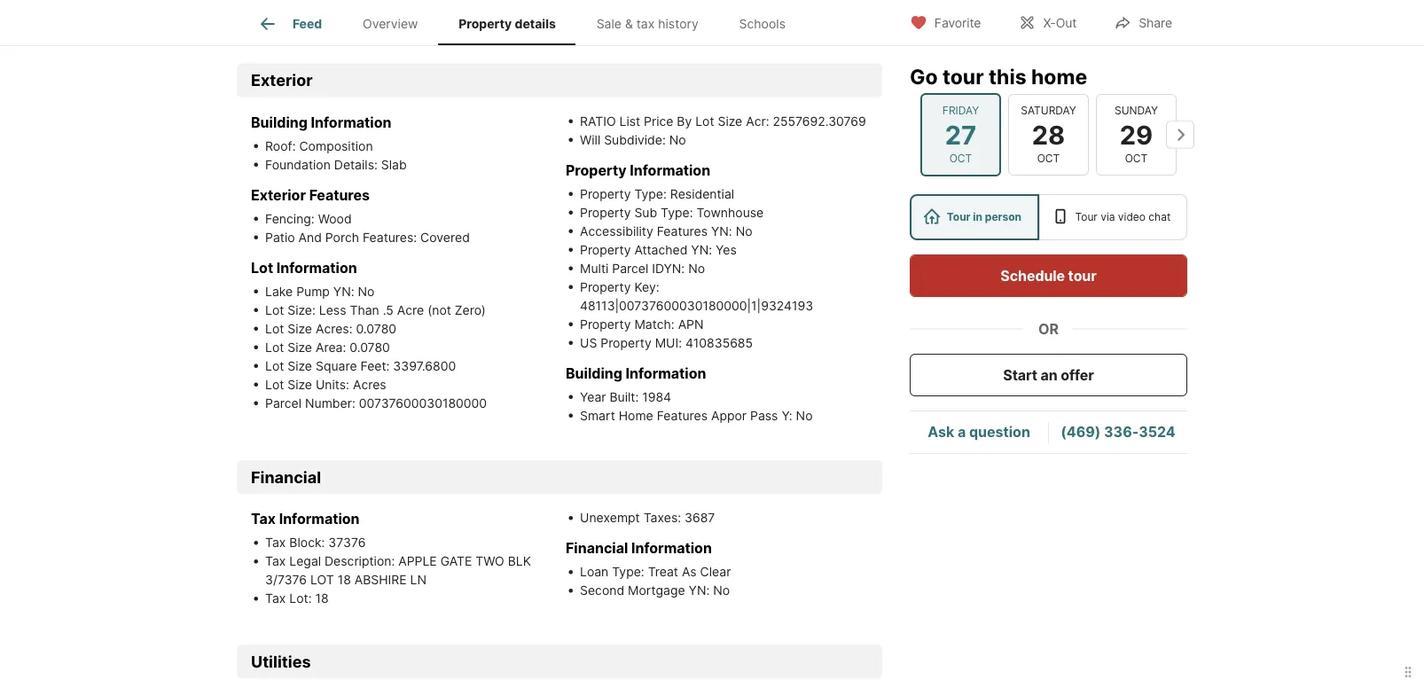 Task type: locate. For each thing, give the bounding box(es) containing it.
00737600030180000
[[359, 396, 487, 411]]

and
[[298, 230, 322, 245]]

1 horizontal spatial building
[[566, 365, 623, 382]]

1 vertical spatial features
[[657, 224, 708, 239]]

type: up "second"
[[612, 565, 645, 580]]

no down townhouse
[[736, 224, 753, 239]]

next image
[[1166, 121, 1195, 149]]

tour right schedule
[[1068, 267, 1097, 284]]

features up attached
[[657, 224, 708, 239]]

2 vertical spatial type:
[[612, 565, 645, 580]]

None button
[[921, 93, 1001, 177], [1008, 94, 1089, 176], [1096, 94, 1177, 176], [921, 93, 1001, 177], [1008, 94, 1089, 176], [1096, 94, 1177, 176]]

information inside the lot information lake pump yn: no lot size: less than .5 acre (not zero) lot size acres: 0.0780 lot size area: 0.0780 lot size square feet: 3397.6800 lot size units: acres parcel number: 00737600030180000
[[277, 259, 357, 277]]

information for property information property type: residential property sub type: townhouse accessibility features yn: no property attached yn: yes multi parcel idyn: no property key: 48113|00737600030180000|1|9324193 property match: apn us property mui: 410835685
[[630, 162, 711, 179]]

0 horizontal spatial parcel
[[265, 396, 302, 411]]

0 horizontal spatial 18
[[315, 591, 329, 606]]

by
[[677, 114, 692, 129]]

acres:
[[316, 321, 353, 336]]

oct down 29
[[1125, 152, 1148, 165]]

information for tax information tax block: 37376
[[279, 511, 360, 528]]

oct down 27
[[950, 152, 972, 165]]

information inside the "building information year built: 1984 smart home features appor pass y: no"
[[626, 365, 706, 382]]

type: up sub
[[635, 186, 667, 202]]

schedule tour
[[1001, 267, 1097, 284]]

1 vertical spatial building
[[566, 365, 623, 382]]

building up roof:
[[251, 114, 308, 131]]

go tour this home
[[910, 64, 1088, 89]]

built:
[[610, 390, 639, 405]]

unexempt
[[580, 511, 640, 526]]

size inside ratio list price by lot size acr: 2557692.30769 will subdivide: no
[[718, 114, 743, 129]]

size left acr:
[[718, 114, 743, 129]]

yn: up less
[[333, 284, 354, 299]]

yn: left yes
[[691, 242, 712, 257]]

appor
[[711, 408, 747, 423]]

1 vertical spatial parcel
[[265, 396, 302, 411]]

tour inside option
[[947, 211, 971, 224]]

exterior inside exterior features fencing: wood patio and porch features: covered
[[251, 186, 306, 204]]

lot
[[310, 573, 334, 588]]

of
[[316, 8, 330, 23]]

information inside tax information tax block: 37376
[[279, 511, 360, 528]]

tax for information
[[251, 511, 276, 528]]

0 vertical spatial type:
[[635, 186, 667, 202]]

no right y:
[[796, 408, 813, 423]]

covered
[[421, 230, 470, 245]]

0 horizontal spatial tour
[[943, 64, 984, 89]]

pass
[[750, 408, 778, 423]]

0.0780 up feet:
[[350, 340, 390, 355]]

information
[[311, 114, 392, 131], [630, 162, 711, 179], [277, 259, 357, 277], [626, 365, 706, 382], [279, 511, 360, 528], [632, 540, 712, 557]]

no inside the lot information lake pump yn: no lot size: less than .5 acre (not zero) lot size acres: 0.0780 lot size area: 0.0780 lot size square feet: 3397.6800 lot size units: acres parcel number: 00737600030180000
[[358, 284, 375, 299]]

features up wood
[[309, 186, 370, 204]]

loan
[[580, 565, 609, 580]]

yn:
[[711, 224, 732, 239], [691, 242, 712, 257], [333, 284, 354, 299], [689, 583, 710, 598]]

out
[[1056, 16, 1077, 31]]

mui:
[[655, 336, 682, 351]]

oct for 27
[[950, 152, 972, 165]]

exterior down "feed" link
[[251, 71, 313, 90]]

attached
[[635, 242, 688, 257]]

features down 1984
[[657, 408, 708, 423]]

as
[[682, 565, 697, 580]]

tax lot: 18
[[265, 591, 329, 606]]

oct
[[950, 152, 972, 165], [1037, 152, 1060, 165], [1125, 152, 1148, 165]]

sub
[[635, 205, 657, 220]]

information up 1984
[[626, 365, 706, 382]]

2 tour from the left
[[1075, 211, 1098, 224]]

2 vertical spatial features
[[657, 408, 708, 423]]

2 exterior from the top
[[251, 186, 306, 204]]

legal
[[289, 554, 321, 569]]

home
[[619, 408, 653, 423]]

information up "treat"
[[632, 540, 712, 557]]

2 oct from the left
[[1037, 152, 1060, 165]]

exterior up fencing:
[[251, 186, 306, 204]]

sale
[[597, 16, 622, 31]]

acre
[[397, 303, 424, 318]]

treat
[[648, 565, 678, 580]]

no down clear
[[713, 583, 730, 598]]

27
[[945, 119, 977, 150]]

1 tour from the left
[[947, 211, 971, 224]]

1 vertical spatial exterior
[[251, 186, 306, 204]]

0 vertical spatial parcel
[[612, 261, 649, 276]]

friday 27 oct
[[943, 104, 979, 165]]

building for building information year built: 1984 smart home features appor pass y: no
[[566, 365, 623, 382]]

schools
[[739, 16, 786, 31]]

an
[[1041, 366, 1058, 384]]

0 horizontal spatial building
[[251, 114, 308, 131]]

utilities
[[251, 652, 311, 672]]

in
[[973, 211, 983, 224]]

tax
[[637, 16, 655, 31]]

1 horizontal spatial tour
[[1075, 211, 1098, 224]]

18 right 'lot'
[[338, 573, 351, 588]]

18 down 'lot'
[[315, 591, 329, 606]]

parcel left number:
[[265, 396, 302, 411]]

saturday
[[1021, 104, 1077, 117]]

sale & tax history tab
[[576, 3, 719, 45]]

tour inside button
[[1068, 267, 1097, 284]]

1 oct from the left
[[950, 152, 972, 165]]

size
[[718, 114, 743, 129], [288, 321, 312, 336], [288, 340, 312, 355], [288, 359, 312, 374], [288, 377, 312, 392]]

two
[[476, 554, 504, 569]]

ask
[[928, 423, 955, 441]]

0 horizontal spatial tour
[[947, 211, 971, 224]]

tour for go
[[943, 64, 984, 89]]

no up than
[[358, 284, 375, 299]]

3397.6800
[[393, 359, 456, 374]]

48113|00737600030180000|1|9324193
[[580, 298, 813, 313]]

no
[[669, 132, 686, 147], [736, 224, 753, 239], [688, 261, 705, 276], [358, 284, 375, 299], [796, 408, 813, 423], [713, 583, 730, 598]]

lake
[[265, 284, 293, 299]]

description:
[[325, 554, 395, 569]]

information up composition
[[311, 114, 392, 131]]

oct down the 28
[[1037, 152, 1060, 165]]

property inside tab
[[459, 16, 512, 31]]

financial up tax information tax block: 37376
[[251, 468, 321, 487]]

tax for legal
[[265, 554, 286, 569]]

townhouse
[[697, 205, 764, 220]]

financial inside financial information loan type: treat as clear second mortgage yn: no
[[566, 540, 628, 557]]

x-
[[1043, 16, 1056, 31]]

tour in person option
[[910, 194, 1039, 240]]

1 horizontal spatial oct
[[1037, 152, 1060, 165]]

features inside the "building information year built: 1984 smart home features appor pass y: no"
[[657, 408, 708, 423]]

exterior features fencing: wood patio and porch features: covered
[[251, 186, 470, 245]]

0 horizontal spatial financial
[[251, 468, 321, 487]]

property details tab
[[438, 3, 576, 45]]

feed
[[293, 16, 322, 31]]

foundation
[[265, 157, 331, 172]]

information up pump
[[277, 259, 357, 277]]

1 vertical spatial financial
[[566, 540, 628, 557]]

oct inside saturday 28 oct
[[1037, 152, 1060, 165]]

tour for tour in person
[[947, 211, 971, 224]]

sale & tax history
[[597, 16, 699, 31]]

0 vertical spatial features
[[309, 186, 370, 204]]

building information year built: 1984 smart home features appor pass y: no
[[566, 365, 813, 423]]

0 vertical spatial 18
[[338, 573, 351, 588]]

3 oct from the left
[[1125, 152, 1148, 165]]

parcel up key:
[[612, 261, 649, 276]]

slab
[[381, 157, 407, 172]]

information for financial information loan type: treat as clear second mortgage yn: no
[[632, 540, 712, 557]]

idyn:
[[652, 261, 685, 276]]

no inside financial information loan type: treat as clear second mortgage yn: no
[[713, 583, 730, 598]]

0 vertical spatial financial
[[251, 468, 321, 487]]

0 vertical spatial tour
[[943, 64, 984, 89]]

0 vertical spatial 0.0780
[[356, 321, 396, 336]]

0 vertical spatial building
[[251, 114, 308, 131]]

type: right sub
[[661, 205, 693, 220]]

features inside exterior features fencing: wood patio and porch features: covered
[[309, 186, 370, 204]]

ln
[[410, 573, 427, 588]]

1 vertical spatial type:
[[661, 205, 693, 220]]

0 vertical spatial exterior
[[251, 71, 313, 90]]

than
[[350, 303, 379, 318]]

information inside building information roof: composition foundation details: slab
[[311, 114, 392, 131]]

size left area:
[[288, 340, 312, 355]]

schools tab
[[719, 3, 806, 45]]

financial up loan
[[566, 540, 628, 557]]

0.0780
[[356, 321, 396, 336], [350, 340, 390, 355]]

tab list
[[237, 0, 820, 45]]

(469) 336-3524 link
[[1061, 423, 1176, 441]]

1 vertical spatial tour
[[1068, 267, 1097, 284]]

list box
[[910, 194, 1188, 240]]

1 horizontal spatial tour
[[1068, 267, 1097, 284]]

no down by
[[669, 132, 686, 147]]

features
[[309, 186, 370, 204], [657, 224, 708, 239], [657, 408, 708, 423]]

1 exterior from the top
[[251, 71, 313, 90]]

0 horizontal spatial oct
[[950, 152, 972, 165]]

tax
[[251, 511, 276, 528], [265, 536, 286, 551], [265, 554, 286, 569], [265, 591, 286, 606]]

0.0780 down than
[[356, 321, 396, 336]]

tour up friday
[[943, 64, 984, 89]]

building inside the "building information year built: 1984 smart home features appor pass y: no"
[[566, 365, 623, 382]]

x-out
[[1043, 16, 1077, 31]]

financial for financial
[[251, 468, 321, 487]]

building inside building information roof: composition foundation details: slab
[[251, 114, 308, 131]]

1 horizontal spatial parcel
[[612, 261, 649, 276]]

tour via video chat option
[[1039, 194, 1188, 240]]

chat
[[1149, 211, 1171, 224]]

tour for tour via video chat
[[1075, 211, 1098, 224]]

tour left via
[[1075, 211, 1098, 224]]

information up residential
[[630, 162, 711, 179]]

oct inside sunday 29 oct
[[1125, 152, 1148, 165]]

fencing:
[[265, 211, 315, 226]]

building up year
[[566, 365, 623, 382]]

yn: inside financial information loan type: treat as clear second mortgage yn: no
[[689, 583, 710, 598]]

us
[[580, 336, 597, 351]]

information inside property information property type: residential property sub type: townhouse accessibility features yn: no property attached yn: yes multi parcel idyn: no property key: 48113|00737600030180000|1|9324193 property match: apn us property mui: 410835685
[[630, 162, 711, 179]]

offer
[[1061, 366, 1094, 384]]

information up block:
[[279, 511, 360, 528]]

tab list containing feed
[[237, 0, 820, 45]]

mortgage
[[628, 583, 685, 598]]

yn: down as
[[689, 583, 710, 598]]

tour left in
[[947, 211, 971, 224]]

yn: inside the lot information lake pump yn: no lot size: less than .5 acre (not zero) lot size acres: 0.0780 lot size area: 0.0780 lot size square feet: 3397.6800 lot size units: acres parcel number: 00737600030180000
[[333, 284, 354, 299]]

tour
[[943, 64, 984, 89], [1068, 267, 1097, 284]]

1 horizontal spatial financial
[[566, 540, 628, 557]]

oct inside friday 27 oct
[[950, 152, 972, 165]]

1 horizontal spatial 18
[[338, 573, 351, 588]]

type: for financial
[[612, 565, 645, 580]]

2 horizontal spatial oct
[[1125, 152, 1148, 165]]

information inside financial information loan type: treat as clear second mortgage yn: no
[[632, 540, 712, 557]]

information for building information roof: composition foundation details: slab
[[311, 114, 392, 131]]

type: inside financial information loan type: treat as clear second mortgage yn: no
[[612, 565, 645, 580]]

tour inside 'option'
[[1075, 211, 1098, 224]]

block:
[[289, 536, 325, 551]]

key:
[[635, 280, 660, 295]]

wood
[[318, 211, 352, 226]]



Task type: vqa. For each thing, say whether or not it's contained in the screenshot.
second 'baths' from right
no



Task type: describe. For each thing, give the bounding box(es) containing it.
18 inside the apple gate two blk 3/7376 lot 18 abshire ln
[[338, 573, 351, 588]]

this
[[989, 64, 1027, 89]]

information for lot information lake pump yn: no lot size: less than .5 acre (not zero) lot size acres: 0.0780 lot size area: 0.0780 lot size square feet: 3397.6800 lot size units: acres parcel number: 00737600030180000
[[277, 259, 357, 277]]

3524
[[1139, 423, 1176, 441]]

tax information tax block: 37376
[[251, 511, 366, 551]]

units:
[[316, 377, 349, 392]]

overview tab
[[342, 3, 438, 45]]

336-
[[1104, 423, 1139, 441]]

schedule tour button
[[910, 255, 1188, 297]]

number
[[265, 8, 312, 23]]

zero)
[[455, 303, 486, 318]]

sunday 29 oct
[[1115, 104, 1158, 165]]

building for building information roof: composition foundation details: slab
[[251, 114, 308, 131]]

size left square
[[288, 359, 312, 374]]

acres
[[353, 377, 386, 392]]

start
[[1003, 366, 1038, 384]]

size down size:
[[288, 321, 312, 336]]

information for building information year built: 1984 smart home features appor pass y: no
[[626, 365, 706, 382]]

(not
[[428, 303, 451, 318]]

overview
[[363, 16, 418, 31]]

y:
[[782, 408, 793, 423]]

breakfast bar
[[580, 4, 659, 19]]

apple gate two blk 3/7376 lot 18 abshire ln
[[265, 554, 531, 588]]

yn: up yes
[[711, 224, 732, 239]]

no inside ratio list price by lot size acr: 2557692.30769 will subdivide: no
[[669, 132, 686, 147]]

oct for 28
[[1037, 152, 1060, 165]]

a
[[958, 423, 966, 441]]

person
[[985, 211, 1022, 224]]

areas:
[[371, 8, 408, 23]]

acr:
[[746, 114, 769, 129]]

multi
[[580, 261, 609, 276]]

abshire
[[355, 573, 407, 588]]

(469)
[[1061, 423, 1101, 441]]

exterior for exterior
[[251, 71, 313, 90]]

.5
[[383, 303, 394, 318]]

breakfast
[[580, 4, 636, 19]]

living
[[333, 8, 368, 23]]

lot inside ratio list price by lot size acr: 2557692.30769 will subdivide: no
[[696, 114, 714, 129]]

via
[[1101, 211, 1115, 224]]

(469) 336-3524
[[1061, 423, 1176, 441]]

saturday 28 oct
[[1021, 104, 1077, 165]]

parcel inside property information property type: residential property sub type: townhouse accessibility features yn: no property attached yn: yes multi parcel idyn: no property key: 48113|00737600030180000|1|9324193 property match: apn us property mui: 410835685
[[612, 261, 649, 276]]

accessibility
[[580, 224, 653, 239]]

gate
[[441, 554, 472, 569]]

financial for financial information loan type: treat as clear second mortgage yn: no
[[566, 540, 628, 557]]

year
[[580, 390, 606, 405]]

1984
[[642, 390, 671, 405]]

size left 'units:'
[[288, 377, 312, 392]]

no right idyn:
[[688, 261, 705, 276]]

subdivide:
[[604, 132, 666, 147]]

oct for 29
[[1125, 152, 1148, 165]]

favorite
[[935, 16, 981, 31]]

ratio list price by lot size acr: 2557692.30769 will subdivide: no
[[580, 114, 866, 147]]

list box containing tour in person
[[910, 194, 1188, 240]]

square
[[316, 359, 357, 374]]

start an offer button
[[910, 354, 1188, 396]]

will
[[580, 132, 601, 147]]

friday
[[943, 104, 979, 117]]

ratio
[[580, 114, 616, 129]]

feet:
[[361, 359, 390, 374]]

history
[[658, 16, 699, 31]]

schedule
[[1001, 267, 1065, 284]]

tour in person
[[947, 211, 1022, 224]]

yes
[[716, 242, 737, 257]]

start an offer
[[1003, 366, 1094, 384]]

tax for lot:
[[265, 591, 286, 606]]

lot:
[[289, 591, 312, 606]]

number:
[[305, 396, 355, 411]]

favorite button
[[895, 4, 996, 40]]

type: for property
[[635, 186, 667, 202]]

or
[[1039, 320, 1059, 337]]

3687
[[685, 511, 715, 526]]

smart
[[580, 408, 615, 423]]

apn
[[678, 317, 704, 332]]

size:
[[288, 303, 316, 318]]

feed link
[[257, 13, 322, 35]]

property details
[[459, 16, 556, 31]]

blk
[[508, 554, 531, 569]]

features inside property information property type: residential property sub type: townhouse accessibility features yn: no property attached yn: yes multi parcel idyn: no property key: 48113|00737600030180000|1|9324193 property match: apn us property mui: 410835685
[[657, 224, 708, 239]]

patio
[[265, 230, 295, 245]]

question
[[969, 423, 1031, 441]]

residential
[[670, 186, 735, 202]]

exterior for exterior features fencing: wood patio and porch features: covered
[[251, 186, 306, 204]]

list
[[620, 114, 640, 129]]

410835685
[[686, 336, 753, 351]]

no inside the "building information year built: 1984 smart home features appor pass y: no"
[[796, 408, 813, 423]]

1 vertical spatial 18
[[315, 591, 329, 606]]

1 vertical spatial 0.0780
[[350, 340, 390, 355]]

29
[[1120, 119, 1153, 150]]

2557692.30769
[[773, 114, 866, 129]]

parcel inside the lot information lake pump yn: no lot size: less than .5 acre (not zero) lot size acres: 0.0780 lot size area: 0.0780 lot size square feet: 3397.6800 lot size units: acres parcel number: 00737600030180000
[[265, 396, 302, 411]]

tax legal description:
[[265, 554, 398, 569]]

tour for schedule
[[1068, 267, 1097, 284]]

video
[[1118, 211, 1146, 224]]

&
[[625, 16, 633, 31]]

apple
[[398, 554, 437, 569]]

taxes:
[[644, 511, 681, 526]]

pump
[[296, 284, 330, 299]]

unexempt taxes: 3687
[[580, 511, 715, 526]]

match:
[[635, 317, 675, 332]]

financial information loan type: treat as clear second mortgage yn: no
[[566, 540, 731, 598]]

x-out button
[[1004, 4, 1092, 40]]

less
[[319, 303, 346, 318]]

property information property type: residential property sub type: townhouse accessibility features yn: no property attached yn: yes multi parcel idyn: no property key: 48113|00737600030180000|1|9324193 property match: apn us property mui: 410835685
[[566, 162, 813, 351]]



